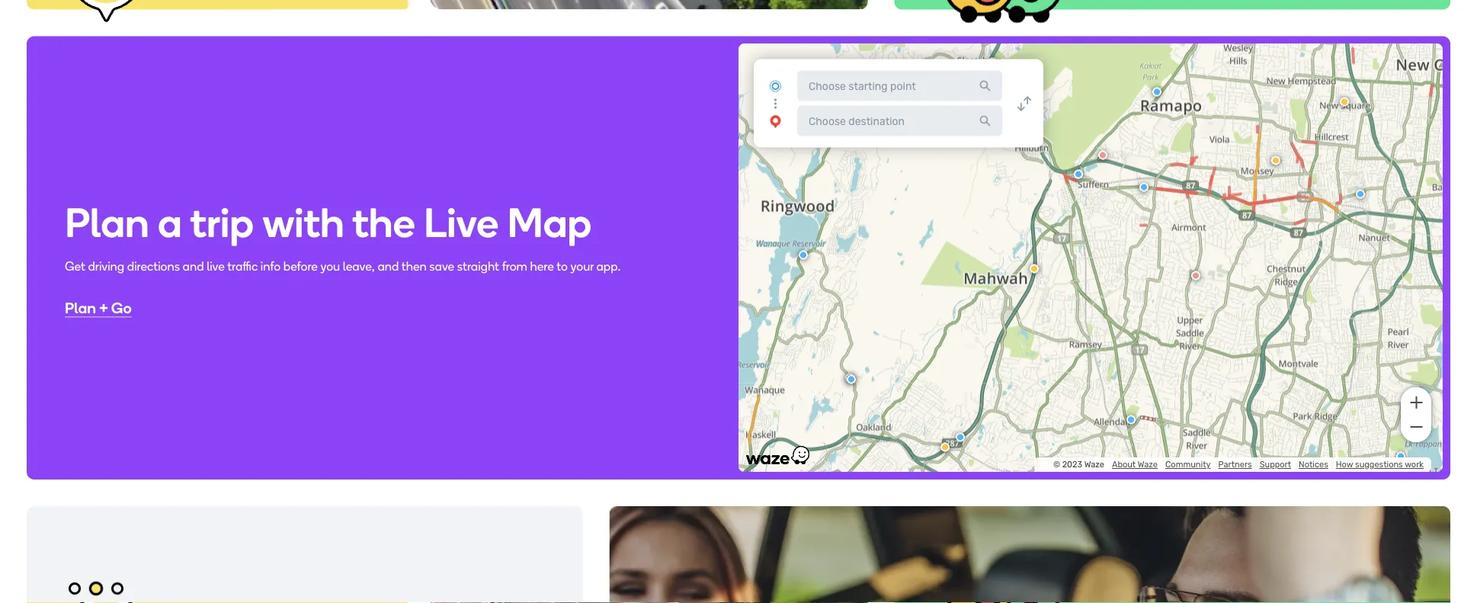 Task type: vqa. For each thing, say whether or not it's contained in the screenshot.
PLAN + GO in the left of the page
yes



Task type: locate. For each thing, give the bounding box(es) containing it.
info
[[261, 259, 281, 274]]

and
[[183, 259, 204, 274], [378, 259, 399, 274]]

plan + go
[[65, 298, 132, 317]]

1 horizontal spatial and
[[378, 259, 399, 274]]

1 plan from the top
[[65, 198, 149, 247]]

plan up driving
[[65, 198, 149, 247]]

2 and from the left
[[378, 259, 399, 274]]

plan
[[65, 198, 149, 247], [65, 298, 96, 317]]

directions
[[127, 259, 180, 274]]

driving
[[88, 259, 124, 274]]

plan left the +
[[65, 298, 96, 317]]

0 vertical spatial plan
[[65, 198, 149, 247]]

then
[[402, 259, 427, 274]]

and left live
[[183, 259, 204, 274]]

here
[[530, 259, 554, 274]]

1 and from the left
[[183, 259, 204, 274]]

and left then
[[378, 259, 399, 274]]

2 plan from the top
[[65, 298, 96, 317]]

live
[[207, 259, 225, 274]]

app.
[[597, 259, 621, 274]]

0 horizontal spatial and
[[183, 259, 204, 274]]

get
[[65, 259, 85, 274]]

your
[[571, 259, 594, 274]]

1 vertical spatial plan
[[65, 298, 96, 317]]

plan a trip with the live map
[[65, 198, 592, 247]]



Task type: describe. For each thing, give the bounding box(es) containing it.
before
[[283, 259, 318, 274]]

to
[[557, 259, 568, 274]]

traffic
[[227, 259, 258, 274]]

+
[[99, 298, 108, 317]]

plan for plan a trip with the live map
[[65, 198, 149, 247]]

you
[[321, 259, 340, 274]]

plan + go link
[[65, 298, 132, 317]]

plan for plan + go
[[65, 298, 96, 317]]

from
[[502, 259, 528, 274]]

live
[[424, 198, 499, 247]]

save
[[429, 259, 455, 274]]

leave,
[[343, 259, 375, 274]]

map
[[507, 198, 592, 247]]

a
[[158, 198, 182, 247]]

trip
[[190, 198, 254, 247]]

looking through the drivers side window a bearded man with glasses grins widely, a women in the passengers seat is smiling while leaning forward. image
[[610, 506, 1451, 603]]

go
[[111, 298, 132, 317]]

the
[[352, 198, 415, 247]]

get driving directions and live traffic info before you leave, and then save straight from here to your app.
[[65, 259, 621, 274]]

with
[[263, 198, 344, 247]]

straight
[[457, 259, 499, 274]]



